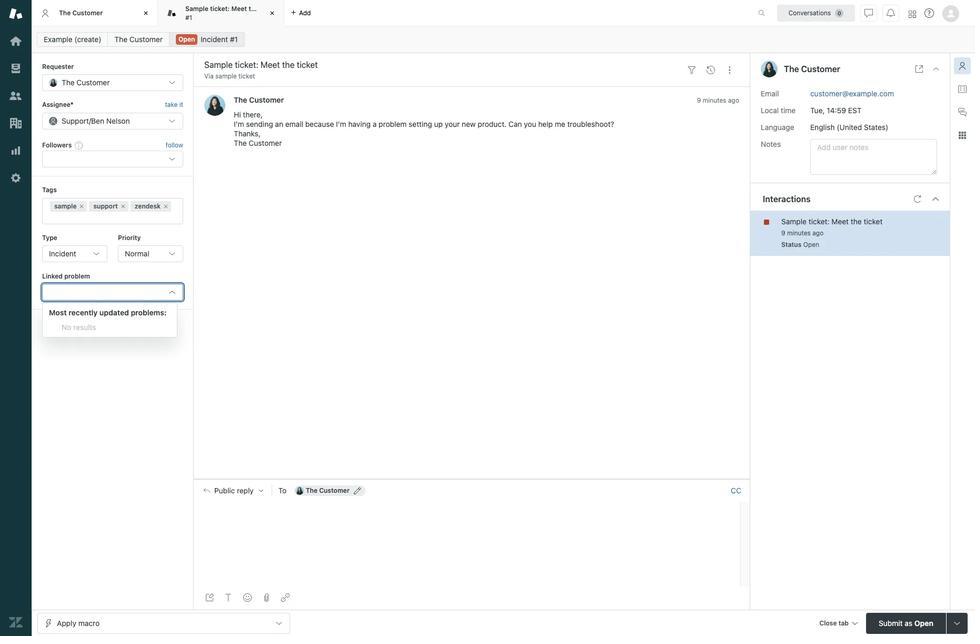 Task type: vqa. For each thing, say whether or not it's contained in the screenshot.
tue,
yes



Task type: describe. For each thing, give the bounding box(es) containing it.
follow
[[166, 141, 183, 149]]

cc button
[[731, 486, 742, 496]]

the for sample ticket: meet the ticket #1
[[249, 5, 259, 13]]

the customer inside the requester element
[[62, 78, 110, 87]]

(united
[[837, 123, 863, 131]]

setting
[[409, 120, 432, 129]]

customer@example.com
[[811, 89, 895, 98]]

get help image
[[925, 8, 935, 18]]

the right the user icon
[[785, 64, 800, 74]]

notes
[[761, 139, 781, 148]]

zendesk
[[135, 202, 161, 210]]

9 inside sample ticket: meet the ticket 9 minutes ago status open
[[782, 229, 786, 237]]

submit as open
[[879, 619, 934, 628]]

close image inside the customer tab
[[141, 8, 151, 18]]

avatar image
[[204, 95, 225, 116]]

#1 inside secondary element
[[230, 35, 238, 44]]

incident button
[[42, 245, 107, 262]]

1 vertical spatial the customer link
[[234, 96, 284, 105]]

assignee*
[[42, 101, 74, 109]]

the up hi
[[234, 96, 247, 105]]

apply macro
[[57, 619, 100, 628]]

troubleshoot?
[[568, 120, 615, 129]]

email
[[761, 89, 780, 98]]

can
[[509, 120, 522, 129]]

help
[[539, 120, 553, 129]]

customer inside tab
[[72, 9, 103, 17]]

via sample ticket
[[204, 72, 255, 80]]

language
[[761, 123, 795, 131]]

0 vertical spatial ago
[[729, 97, 740, 105]]

reply
[[237, 487, 254, 495]]

hi there, i'm sending an email because i'm having a problem setting up your new product. can you help me troubleshoot? thanks, the customer
[[234, 110, 615, 148]]

nelson
[[106, 116, 130, 125]]

9 minutes ago
[[697, 97, 740, 105]]

an
[[275, 120, 283, 129]]

new
[[462, 120, 476, 129]]

ago inside sample ticket: meet the ticket 9 minutes ago status open
[[813, 229, 824, 237]]

results
[[73, 323, 96, 332]]

priority
[[118, 234, 141, 242]]

9 minutes ago text field
[[782, 229, 824, 237]]

2 i'm from the left
[[336, 120, 347, 129]]

local
[[761, 106, 779, 115]]

sample for sample ticket: meet the ticket #1
[[185, 5, 209, 13]]

incident for incident
[[49, 249, 76, 258]]

your
[[445, 120, 460, 129]]

meet for sample ticket: meet the ticket #1
[[232, 5, 247, 13]]

the down requester on the left top of page
[[62, 78, 75, 87]]

most recently updated problems:
[[49, 308, 167, 317]]

states)
[[865, 123, 889, 131]]

support
[[94, 202, 118, 210]]

customers image
[[9, 89, 23, 103]]

zendesk image
[[9, 616, 23, 630]]

recently
[[69, 308, 98, 317]]

customer inside secondary element
[[130, 35, 163, 44]]

apply
[[57, 619, 76, 628]]

english
[[811, 123, 835, 131]]

sending
[[246, 120, 273, 129]]

0 vertical spatial sample
[[216, 72, 237, 80]]

#1 inside sample ticket: meet the ticket #1
[[185, 13, 192, 21]]

having
[[349, 120, 371, 129]]

linked problem element
[[42, 284, 183, 301]]

no results
[[62, 323, 96, 332]]

hide composer image
[[468, 475, 476, 483]]

example (create)
[[44, 35, 101, 44]]

Add user notes text field
[[811, 139, 938, 175]]

normal button
[[118, 245, 183, 262]]

notifications image
[[887, 9, 896, 17]]

the customer inside secondary element
[[115, 35, 163, 44]]

example (create) button
[[37, 32, 108, 47]]

displays possible ticket submission types image
[[954, 619, 962, 628]]

0 horizontal spatial sample
[[54, 202, 77, 210]]

incident for incident #1
[[201, 35, 228, 44]]

filter image
[[688, 66, 697, 74]]

events image
[[707, 66, 715, 74]]

Linked problem field
[[49, 288, 164, 297]]

tab
[[839, 619, 849, 627]]

the customer up there,
[[234, 96, 284, 105]]

the right customer@example.com icon
[[306, 487, 318, 495]]

requester
[[42, 63, 74, 71]]

0 vertical spatial minutes
[[703, 97, 727, 105]]

conversations
[[789, 9, 832, 17]]

up
[[434, 120, 443, 129]]

ticket actions image
[[726, 66, 734, 74]]

to
[[279, 486, 287, 495]]

sample for sample ticket: meet the ticket 9 minutes ago status open
[[782, 217, 807, 226]]

ticket for sample ticket: meet the ticket 9 minutes ago status open
[[864, 217, 883, 226]]

close
[[820, 619, 837, 627]]

the customer inside tab
[[59, 9, 103, 17]]

ben
[[91, 116, 104, 125]]

remove image for zendesk
[[163, 203, 169, 209]]

me
[[555, 120, 566, 129]]

tabs tab list
[[32, 0, 748, 26]]

customer inside the requester element
[[77, 78, 110, 87]]

take it button
[[165, 100, 183, 111]]

cc
[[731, 486, 742, 495]]

1 vertical spatial problem
[[64, 272, 90, 280]]

conversations button
[[778, 4, 856, 21]]



Task type: locate. For each thing, give the bounding box(es) containing it.
the customer up tue,
[[785, 64, 841, 74]]

remove image right support
[[120, 203, 126, 209]]

sample
[[185, 5, 209, 13], [782, 217, 807, 226]]

0 horizontal spatial sample
[[185, 5, 209, 13]]

there,
[[243, 110, 263, 119]]

status
[[782, 241, 802, 248]]

macro
[[78, 619, 100, 628]]

1 remove image from the left
[[79, 203, 85, 209]]

customer@example.com image
[[295, 487, 304, 495]]

1 vertical spatial 9
[[782, 229, 786, 237]]

1 horizontal spatial minutes
[[788, 229, 811, 237]]

0 vertical spatial ticket:
[[210, 5, 230, 13]]

1 horizontal spatial incident
[[201, 35, 228, 44]]

remove image left support
[[79, 203, 85, 209]]

1 horizontal spatial problem
[[379, 120, 407, 129]]

ticket: inside sample ticket: meet the ticket 9 minutes ago status open
[[809, 217, 830, 226]]

you
[[524, 120, 537, 129]]

remove image right zendesk
[[163, 203, 169, 209]]

via
[[204, 72, 214, 80]]

product.
[[478, 120, 507, 129]]

get started image
[[9, 34, 23, 48]]

1 vertical spatial ticket:
[[809, 217, 830, 226]]

the customer up (create) on the left of the page
[[59, 9, 103, 17]]

sample right via
[[216, 72, 237, 80]]

0 vertical spatial meet
[[232, 5, 247, 13]]

2 horizontal spatial remove image
[[163, 203, 169, 209]]

most
[[49, 308, 67, 317]]

public
[[214, 487, 235, 495]]

1 horizontal spatial remove image
[[120, 203, 126, 209]]

0 vertical spatial 9
[[697, 97, 701, 105]]

main element
[[0, 0, 32, 636]]

hi
[[234, 110, 241, 119]]

1 horizontal spatial sample
[[782, 217, 807, 226]]

0 vertical spatial incident
[[201, 35, 228, 44]]

1 vertical spatial sample
[[782, 217, 807, 226]]

0 horizontal spatial remove image
[[79, 203, 85, 209]]

ticket for sample ticket: meet the ticket #1
[[261, 5, 278, 13]]

updated
[[100, 308, 129, 317]]

knowledge image
[[959, 85, 967, 93]]

button displays agent's chat status as invisible. image
[[865, 9, 874, 17]]

organizations image
[[9, 116, 23, 130]]

the customer link up there,
[[234, 96, 284, 105]]

add button
[[285, 0, 317, 26]]

view more details image
[[916, 65, 924, 73]]

remove image
[[79, 203, 85, 209], [120, 203, 126, 209], [163, 203, 169, 209]]

1 horizontal spatial ticket:
[[809, 217, 830, 226]]

secondary element
[[32, 29, 976, 50]]

ticket: up 9 minutes ago text field
[[809, 217, 830, 226]]

0 horizontal spatial minutes
[[703, 97, 727, 105]]

0 vertical spatial sample
[[185, 5, 209, 13]]

#1
[[185, 13, 192, 21], [230, 35, 238, 44]]

customer inside the hi there, i'm sending an email because i'm having a problem setting up your new product. can you help me troubleshoot? thanks, the customer
[[249, 139, 282, 148]]

1 horizontal spatial sample
[[216, 72, 237, 80]]

sample up 9 minutes ago text field
[[782, 217, 807, 226]]

followers
[[42, 141, 72, 149]]

linked
[[42, 272, 63, 280]]

the inside the hi there, i'm sending an email because i'm having a problem setting up your new product. can you help me troubleshoot? thanks, the customer
[[234, 139, 247, 148]]

open down 9 minutes ago text field
[[804, 241, 820, 248]]

1 horizontal spatial the customer link
[[234, 96, 284, 105]]

customer context image
[[959, 62, 967, 70]]

open inside sample ticket: meet the ticket 9 minutes ago status open
[[804, 241, 820, 248]]

minutes down events image
[[703, 97, 727, 105]]

incident down sample ticket: meet the ticket #1
[[201, 35, 228, 44]]

0 horizontal spatial problem
[[64, 272, 90, 280]]

Subject field
[[202, 58, 681, 71]]

1 vertical spatial #1
[[230, 35, 238, 44]]

the
[[249, 5, 259, 13], [851, 217, 862, 226]]

minutes
[[703, 97, 727, 105], [788, 229, 811, 237]]

ticket: for sample ticket: meet the ticket #1
[[210, 5, 230, 13]]

the customer down requester on the left top of page
[[62, 78, 110, 87]]

close image
[[141, 8, 151, 18], [267, 8, 278, 18]]

admin image
[[9, 171, 23, 185]]

open left incident #1
[[179, 35, 195, 43]]

sample ticket: meet the ticket #1
[[185, 5, 278, 21]]

sample inside sample ticket: meet the ticket #1
[[185, 5, 209, 13]]

the customer
[[59, 9, 103, 17], [115, 35, 163, 44], [785, 64, 841, 74], [62, 78, 110, 87], [234, 96, 284, 105], [306, 487, 350, 495]]

14:59
[[827, 106, 847, 115]]

incident inside secondary element
[[201, 35, 228, 44]]

the customer right (create) on the left of the page
[[115, 35, 163, 44]]

sample ticket: meet the ticket 9 minutes ago status open
[[782, 217, 883, 248]]

meet
[[232, 5, 247, 13], [832, 217, 849, 226]]

info on adding followers image
[[75, 141, 83, 150]]

submit
[[879, 619, 903, 628]]

2 close image from the left
[[267, 8, 278, 18]]

1 horizontal spatial 9
[[782, 229, 786, 237]]

2 vertical spatial ticket
[[864, 217, 883, 226]]

ticket inside sample ticket: meet the ticket 9 minutes ago status open
[[864, 217, 883, 226]]

tab
[[158, 0, 285, 26]]

no
[[62, 323, 71, 332]]

followers element
[[42, 151, 183, 168]]

0 vertical spatial problem
[[379, 120, 407, 129]]

views image
[[9, 62, 23, 75]]

0 vertical spatial the
[[249, 5, 259, 13]]

ticket inside sample ticket: meet the ticket #1
[[261, 5, 278, 13]]

/
[[89, 116, 91, 125]]

(create)
[[75, 35, 101, 44]]

the inside sample ticket: meet the ticket 9 minutes ago status open
[[851, 217, 862, 226]]

because
[[305, 120, 334, 129]]

i'm down hi
[[234, 120, 244, 129]]

0 horizontal spatial 9
[[697, 97, 701, 105]]

support
[[62, 116, 89, 125]]

the right (create) on the left of the page
[[115, 35, 128, 44]]

0 vertical spatial open
[[179, 35, 195, 43]]

minutes up the status
[[788, 229, 811, 237]]

open
[[179, 35, 195, 43], [804, 241, 820, 248], [915, 619, 934, 628]]

3 remove image from the left
[[163, 203, 169, 209]]

incident #1
[[201, 35, 238, 44]]

tags
[[42, 186, 57, 194]]

format text image
[[224, 594, 233, 602]]

remove image for support
[[120, 203, 126, 209]]

0 vertical spatial the customer link
[[108, 32, 170, 47]]

linked problem list box
[[42, 303, 177, 338]]

thanks,
[[234, 129, 261, 138]]

ticket:
[[210, 5, 230, 13], [809, 217, 830, 226]]

the customer link inside secondary element
[[108, 32, 170, 47]]

the customer tab
[[32, 0, 158, 26]]

type
[[42, 234, 57, 242]]

1 horizontal spatial ticket
[[261, 5, 278, 13]]

1 i'm from the left
[[234, 120, 244, 129]]

incident
[[201, 35, 228, 44], [49, 249, 76, 258]]

add
[[299, 9, 311, 17]]

1 vertical spatial the
[[851, 217, 862, 226]]

the inside secondary element
[[115, 35, 128, 44]]

1 vertical spatial sample
[[54, 202, 77, 210]]

customer
[[72, 9, 103, 17], [130, 35, 163, 44], [802, 64, 841, 74], [77, 78, 110, 87], [249, 96, 284, 105], [249, 139, 282, 148], [319, 487, 350, 495]]

0 horizontal spatial the
[[249, 5, 259, 13]]

meet for sample ticket: meet the ticket 9 minutes ago status open
[[832, 217, 849, 226]]

sample
[[216, 72, 237, 80], [54, 202, 77, 210]]

it
[[179, 101, 183, 109]]

0 horizontal spatial ago
[[729, 97, 740, 105]]

meet inside sample ticket: meet the ticket 9 minutes ago status open
[[832, 217, 849, 226]]

local time
[[761, 106, 796, 115]]

0 horizontal spatial open
[[179, 35, 195, 43]]

i'm left having
[[336, 120, 347, 129]]

1 vertical spatial ago
[[813, 229, 824, 237]]

2 vertical spatial open
[[915, 619, 934, 628]]

incident inside popup button
[[49, 249, 76, 258]]

1 horizontal spatial i'm
[[336, 120, 347, 129]]

edit user image
[[354, 487, 361, 495]]

0 horizontal spatial close image
[[141, 8, 151, 18]]

the customer right customer@example.com icon
[[306, 487, 350, 495]]

zendesk products image
[[909, 10, 917, 18]]

0 vertical spatial #1
[[185, 13, 192, 21]]

the for sample ticket: meet the ticket 9 minutes ago status open
[[851, 217, 862, 226]]

2 horizontal spatial open
[[915, 619, 934, 628]]

the inside sample ticket: meet the ticket #1
[[249, 5, 259, 13]]

sample up incident #1
[[185, 5, 209, 13]]

ticket: up incident #1
[[210, 5, 230, 13]]

1 horizontal spatial ago
[[813, 229, 824, 237]]

1 vertical spatial meet
[[832, 217, 849, 226]]

open inside secondary element
[[179, 35, 195, 43]]

linked problem
[[42, 272, 90, 280]]

problem down incident popup button
[[64, 272, 90, 280]]

time
[[781, 106, 796, 115]]

1 vertical spatial incident
[[49, 249, 76, 258]]

0 horizontal spatial the customer link
[[108, 32, 170, 47]]

tue, 14:59 est
[[811, 106, 862, 115]]

the down thanks,
[[234, 139, 247, 148]]

ticket: for sample ticket: meet the ticket 9 minutes ago status open
[[809, 217, 830, 226]]

ticket: inside sample ticket: meet the ticket #1
[[210, 5, 230, 13]]

close tab button
[[815, 613, 862, 636]]

1 vertical spatial open
[[804, 241, 820, 248]]

interactions
[[763, 194, 811, 204]]

the up the "example"
[[59, 9, 71, 17]]

ticket
[[261, 5, 278, 13], [239, 72, 255, 80], [864, 217, 883, 226]]

support / ben nelson
[[62, 116, 130, 125]]

9 minutes ago text field
[[697, 97, 740, 105]]

requester element
[[42, 74, 183, 91]]

a
[[373, 120, 377, 129]]

1 horizontal spatial open
[[804, 241, 820, 248]]

2 horizontal spatial ticket
[[864, 217, 883, 226]]

0 horizontal spatial ticket:
[[210, 5, 230, 13]]

example
[[44, 35, 73, 44]]

1 horizontal spatial meet
[[832, 217, 849, 226]]

follow button
[[166, 141, 183, 150]]

sample inside sample ticket: meet the ticket 9 minutes ago status open
[[782, 217, 807, 226]]

sample down tags
[[54, 202, 77, 210]]

add link (cmd k) image
[[281, 594, 290, 602]]

remove image for sample
[[79, 203, 85, 209]]

9
[[697, 97, 701, 105], [782, 229, 786, 237]]

draft mode image
[[205, 594, 214, 602]]

apps image
[[959, 131, 967, 140]]

est
[[849, 106, 862, 115]]

take it
[[165, 101, 183, 109]]

0 horizontal spatial meet
[[232, 5, 247, 13]]

incident down type
[[49, 249, 76, 258]]

0 vertical spatial ticket
[[261, 5, 278, 13]]

public reply
[[214, 487, 254, 495]]

close image
[[933, 65, 941, 73]]

0 horizontal spatial i'm
[[234, 120, 244, 129]]

2 remove image from the left
[[120, 203, 126, 209]]

problem right a
[[379, 120, 407, 129]]

meet inside sample ticket: meet the ticket #1
[[232, 5, 247, 13]]

minutes inside sample ticket: meet the ticket 9 minutes ago status open
[[788, 229, 811, 237]]

0 horizontal spatial ticket
[[239, 72, 255, 80]]

english (united states)
[[811, 123, 889, 131]]

the
[[59, 9, 71, 17], [115, 35, 128, 44], [785, 64, 800, 74], [62, 78, 75, 87], [234, 96, 247, 105], [234, 139, 247, 148], [306, 487, 318, 495]]

the inside tab
[[59, 9, 71, 17]]

1 close image from the left
[[141, 8, 151, 18]]

insert emojis image
[[243, 594, 252, 602]]

close tab
[[820, 619, 849, 627]]

zendesk support image
[[9, 7, 23, 21]]

add attachment image
[[262, 594, 271, 602]]

1 horizontal spatial close image
[[267, 8, 278, 18]]

take
[[165, 101, 178, 109]]

public reply button
[[194, 480, 272, 502]]

assignee* element
[[42, 113, 183, 129]]

user image
[[761, 61, 778, 77]]

1 vertical spatial minutes
[[788, 229, 811, 237]]

tue,
[[811, 106, 825, 115]]

as
[[905, 619, 913, 628]]

problems:
[[131, 308, 167, 317]]

1 horizontal spatial #1
[[230, 35, 238, 44]]

1 vertical spatial ticket
[[239, 72, 255, 80]]

problem inside the hi there, i'm sending an email because i'm having a problem setting up your new product. can you help me troubleshoot? thanks, the customer
[[379, 120, 407, 129]]

1 horizontal spatial the
[[851, 217, 862, 226]]

0 horizontal spatial incident
[[49, 249, 76, 258]]

open right the as
[[915, 619, 934, 628]]

the customer link
[[108, 32, 170, 47], [234, 96, 284, 105]]

normal
[[125, 249, 149, 258]]

problem
[[379, 120, 407, 129], [64, 272, 90, 280]]

tab containing sample ticket: meet the ticket
[[158, 0, 285, 26]]

0 horizontal spatial #1
[[185, 13, 192, 21]]

i'm
[[234, 120, 244, 129], [336, 120, 347, 129]]

email
[[285, 120, 303, 129]]

the customer link up the requester element
[[108, 32, 170, 47]]

reporting image
[[9, 144, 23, 158]]



